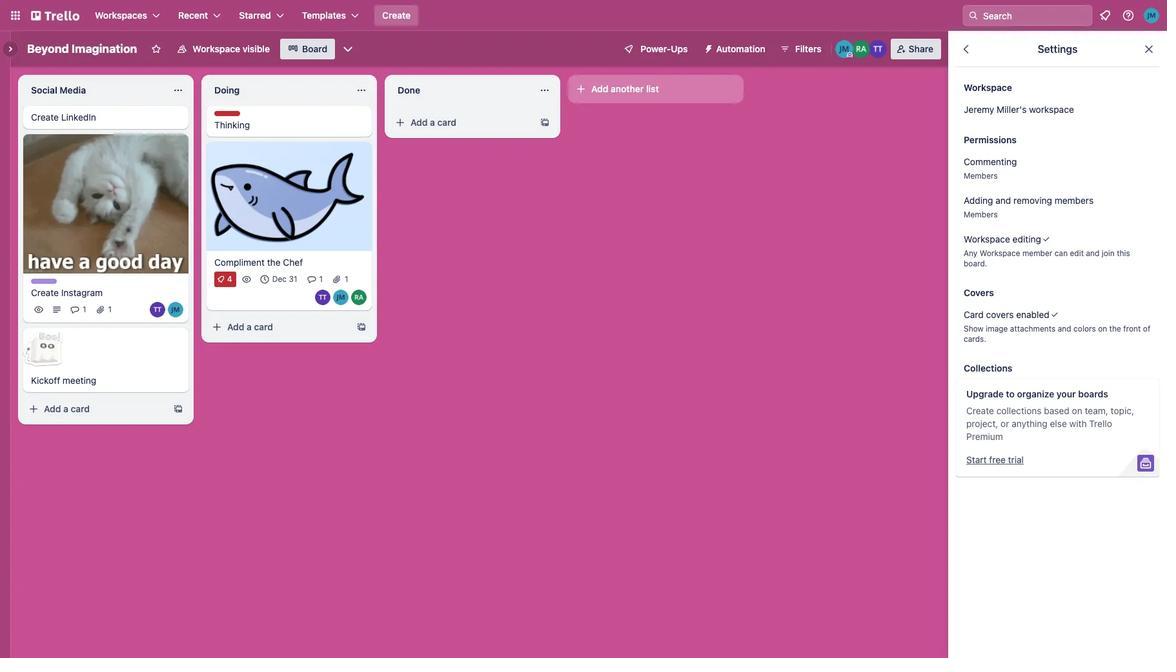 Task type: vqa. For each thing, say whether or not it's contained in the screenshot.
White Elephant! by Natalie Mendes, Senior Content Marketing Manager @ Atlassian Everyone's favorite holiday gift exchange game that can now be played virtually!
no



Task type: describe. For each thing, give the bounding box(es) containing it.
thinking
[[214, 119, 250, 130]]

chef
[[283, 257, 303, 268]]

add for doing
[[227, 321, 244, 332]]

cards.
[[964, 334, 987, 344]]

0 horizontal spatial jeremy miller (jeremymiller198) image
[[333, 290, 349, 305]]

add a card for social media
[[44, 404, 90, 415]]

list
[[646, 83, 659, 94]]

workspace visible button
[[169, 39, 278, 59]]

add for social media
[[44, 404, 61, 415]]

permissions
[[964, 134, 1017, 145]]

colors
[[1074, 324, 1096, 334]]

done
[[398, 85, 420, 96]]

this
[[1117, 249, 1130, 258]]

1 horizontal spatial jeremy miller (jeremymiller198) image
[[1144, 8, 1160, 23]]

on inside upgrade to organize your boards create collections based on team, topic, project, or anything else with trello premium
[[1072, 405, 1083, 416]]

0 horizontal spatial ruby anderson (rubyanderson7) image
[[351, 290, 367, 305]]

workspace for workspace visible
[[193, 43, 240, 54]]

dec
[[272, 274, 287, 284]]

pete ghost image
[[22, 328, 64, 370]]

covers
[[986, 309, 1014, 320]]

create button
[[374, 5, 418, 26]]

visible
[[243, 43, 270, 54]]

members
[[1055, 195, 1094, 206]]

board
[[302, 43, 327, 54]]

create from template… image
[[173, 404, 183, 415]]

linkedin
[[61, 112, 96, 123]]

kickoff meeting
[[31, 375, 96, 386]]

0 vertical spatial the
[[267, 257, 281, 268]]

show image attachments and colors on the front of cards.
[[964, 324, 1151, 344]]

start
[[967, 455, 987, 466]]

thoughts
[[214, 111, 250, 121]]

adding and removing members members
[[964, 195, 1094, 220]]

add a card button for social media
[[23, 399, 168, 420]]

upgrade to organize your boards create collections based on team, topic, project, or anything else with trello premium
[[967, 389, 1134, 442]]

to
[[1006, 389, 1015, 400]]

add a card button for done
[[390, 112, 535, 133]]

card covers enabled
[[964, 309, 1050, 320]]

power-
[[641, 43, 671, 54]]

1 horizontal spatial terry turtle (terryturtle) image
[[315, 290, 331, 305]]

adding
[[964, 195, 993, 206]]

project,
[[967, 418, 998, 429]]

create for create instagram
[[31, 288, 59, 299]]

templates
[[302, 10, 346, 21]]

based
[[1044, 405, 1070, 416]]

kickoff
[[31, 375, 60, 386]]

dec 31
[[272, 274, 297, 284]]

edit
[[1070, 249, 1084, 258]]

members inside commenting members
[[964, 171, 998, 181]]

workspace inside any workspace member can edit and join this board.
[[980, 249, 1020, 258]]

add inside the add another list button
[[591, 83, 608, 94]]

compliment the chef
[[214, 257, 303, 268]]

workspace for workspace editing
[[964, 234, 1010, 245]]

start free trial button
[[967, 454, 1024, 467]]

and inside adding and removing members members
[[996, 195, 1011, 206]]

social media
[[31, 85, 86, 96]]

sm image
[[698, 39, 716, 57]]

add for done
[[411, 117, 428, 128]]

automation
[[716, 43, 766, 54]]

color: purple, title: none image
[[31, 279, 57, 284]]

0 notifications image
[[1098, 8, 1113, 23]]

Done text field
[[390, 80, 532, 101]]

topic,
[[1111, 405, 1134, 416]]

Social Media text field
[[23, 80, 165, 101]]

power-ups button
[[615, 39, 696, 59]]

customize views image
[[342, 43, 355, 56]]

recent
[[178, 10, 208, 21]]

member
[[1023, 249, 1053, 258]]

kickoff meeting link
[[31, 375, 181, 388]]

workspaces button
[[87, 5, 168, 26]]

of
[[1143, 324, 1151, 334]]

1 vertical spatial jeremy miller (jeremymiller198) image
[[168, 302, 183, 318]]

Search field
[[979, 6, 1092, 25]]

miller's
[[997, 104, 1027, 115]]

add another list button
[[568, 75, 744, 103]]

settings
[[1038, 43, 1078, 55]]

anything
[[1012, 418, 1048, 429]]

another
[[611, 83, 644, 94]]

filters button
[[776, 39, 826, 59]]

star or unstar board image
[[151, 44, 162, 54]]

show
[[964, 324, 984, 334]]

can
[[1055, 249, 1068, 258]]

card for social media
[[71, 404, 90, 415]]



Task type: locate. For each thing, give the bounding box(es) containing it.
instagram
[[61, 288, 103, 299]]

0 horizontal spatial the
[[267, 257, 281, 268]]

1 members from the top
[[964, 171, 998, 181]]

share button
[[891, 39, 941, 59]]

the left front
[[1110, 324, 1121, 334]]

0 horizontal spatial a
[[63, 404, 68, 415]]

jeremy miller's workspace
[[964, 104, 1074, 115]]

2 horizontal spatial card
[[437, 117, 457, 128]]

0 vertical spatial add a card button
[[390, 112, 535, 133]]

2 horizontal spatial and
[[1086, 249, 1100, 258]]

1 vertical spatial add a card button
[[207, 317, 351, 337]]

1 horizontal spatial card
[[254, 321, 273, 332]]

workspaces
[[95, 10, 147, 21]]

jeremy miller (jeremymiller198) image right the open information menu image
[[1144, 8, 1160, 23]]

this member is an admin of this board. image
[[847, 52, 853, 58]]

start free trial
[[967, 455, 1024, 466]]

the inside show image attachments and colors on the front of cards.
[[1110, 324, 1121, 334]]

add a card button down done 'text field'
[[390, 112, 535, 133]]

1 horizontal spatial add a card
[[227, 321, 273, 332]]

board link
[[280, 39, 335, 59]]

create instagram
[[31, 288, 103, 299]]

0 horizontal spatial jeremy miller (jeremymiller198) image
[[168, 302, 183, 318]]

card
[[964, 309, 984, 320]]

1 vertical spatial members
[[964, 210, 998, 220]]

ups
[[671, 43, 688, 54]]

Board name text field
[[21, 39, 144, 59]]

add left another on the top right of the page
[[591, 83, 608, 94]]

create linkedin
[[31, 112, 96, 123]]

add a card button for doing
[[207, 317, 351, 337]]

boards
[[1078, 389, 1109, 400]]

1 vertical spatial create from template… image
[[356, 322, 367, 332]]

add a card button
[[390, 112, 535, 133], [207, 317, 351, 337], [23, 399, 168, 420]]

2 vertical spatial and
[[1058, 324, 1072, 334]]

recent button
[[170, 5, 229, 26]]

front
[[1124, 324, 1141, 334]]

add a card for doing
[[227, 321, 273, 332]]

1 horizontal spatial on
[[1098, 324, 1107, 334]]

and right "adding"
[[996, 195, 1011, 206]]

workspace up any
[[964, 234, 1010, 245]]

a
[[430, 117, 435, 128], [247, 321, 252, 332], [63, 404, 68, 415]]

commenting
[[964, 156, 1017, 167]]

workspace for workspace
[[964, 82, 1012, 93]]

any
[[964, 249, 978, 258]]

workspace
[[1029, 104, 1074, 115]]

add down kickoff
[[44, 404, 61, 415]]

31
[[289, 274, 297, 284]]

workspace down "workspace editing"
[[980, 249, 1020, 258]]

1 vertical spatial add a card
[[227, 321, 273, 332]]

team,
[[1085, 405, 1108, 416]]

add a card for done
[[411, 117, 457, 128]]

thoughts thinking
[[214, 111, 250, 130]]

card for done
[[437, 117, 457, 128]]

members
[[964, 171, 998, 181], [964, 210, 998, 220]]

add
[[591, 83, 608, 94], [411, 117, 428, 128], [227, 321, 244, 332], [44, 404, 61, 415]]

create from template… image for done
[[540, 118, 550, 128]]

Dec 31 checkbox
[[257, 272, 301, 287]]

2 horizontal spatial add a card
[[411, 117, 457, 128]]

commenting members
[[964, 156, 1017, 181]]

1 horizontal spatial a
[[247, 321, 252, 332]]

workspace up jeremy on the top right of the page
[[964, 82, 1012, 93]]

image
[[986, 324, 1008, 334]]

1 vertical spatial on
[[1072, 405, 1083, 416]]

compliment
[[214, 257, 265, 268]]

removing
[[1014, 195, 1052, 206]]

2 vertical spatial add a card
[[44, 404, 90, 415]]

add another list
[[591, 83, 659, 94]]

0 vertical spatial jeremy miller (jeremymiller198) image
[[1144, 8, 1160, 23]]

1 horizontal spatial create from template… image
[[540, 118, 550, 128]]

search image
[[968, 10, 979, 21]]

1 vertical spatial card
[[254, 321, 273, 332]]

0 horizontal spatial on
[[1072, 405, 1083, 416]]

add a card down kickoff meeting
[[44, 404, 90, 415]]

members inside adding and removing members members
[[964, 210, 998, 220]]

workspace visible
[[193, 43, 270, 54]]

social
[[31, 85, 57, 96]]

meeting
[[63, 375, 96, 386]]

ruby anderson (rubyanderson7) image
[[852, 40, 870, 58], [351, 290, 367, 305]]

add a card button down the kickoff meeting link
[[23, 399, 168, 420]]

doing
[[214, 85, 240, 96]]

on
[[1098, 324, 1107, 334], [1072, 405, 1083, 416]]

2 vertical spatial card
[[71, 404, 90, 415]]

trial
[[1008, 455, 1024, 466]]

media
[[60, 85, 86, 96]]

0 vertical spatial a
[[430, 117, 435, 128]]

0 horizontal spatial create from template… image
[[356, 322, 367, 332]]

and inside show image attachments and colors on the front of cards.
[[1058, 324, 1072, 334]]

0 vertical spatial on
[[1098, 324, 1107, 334]]

any workspace member can edit and join this board.
[[964, 249, 1130, 269]]

0 vertical spatial jeremy miller (jeremymiller198) image
[[835, 40, 853, 58]]

card down dec 31 option
[[254, 321, 273, 332]]

covers
[[964, 287, 994, 298]]

jeremy miller (jeremymiller198) image down compliment the chef link in the left top of the page
[[333, 290, 349, 305]]

automation button
[[698, 39, 773, 59]]

terry turtle (terryturtle) image
[[869, 40, 887, 58], [315, 290, 331, 305], [150, 302, 165, 318]]

members down "adding"
[[964, 210, 998, 220]]

starred button
[[231, 5, 292, 26]]

1 vertical spatial and
[[1086, 249, 1100, 258]]

0 vertical spatial add a card
[[411, 117, 457, 128]]

a for social media
[[63, 404, 68, 415]]

add down the 4
[[227, 321, 244, 332]]

jeremy
[[964, 104, 994, 115]]

card for doing
[[254, 321, 273, 332]]

2 vertical spatial a
[[63, 404, 68, 415]]

create inside button
[[382, 10, 411, 21]]

editing
[[1013, 234, 1041, 245]]

create linkedin link
[[31, 111, 181, 124]]

back to home image
[[31, 5, 79, 26]]

0 horizontal spatial add a card button
[[23, 399, 168, 420]]

0 vertical spatial create from template… image
[[540, 118, 550, 128]]

2 horizontal spatial terry turtle (terryturtle) image
[[869, 40, 887, 58]]

1 vertical spatial ruby anderson (rubyanderson7) image
[[351, 290, 367, 305]]

card down meeting
[[71, 404, 90, 415]]

add a card
[[411, 117, 457, 128], [227, 321, 273, 332], [44, 404, 90, 415]]

your
[[1057, 389, 1076, 400]]

workspace down recent popup button in the top of the page
[[193, 43, 240, 54]]

1 vertical spatial the
[[1110, 324, 1121, 334]]

primary element
[[0, 0, 1167, 31]]

Doing text field
[[207, 80, 349, 101]]

create for create
[[382, 10, 411, 21]]

1 horizontal spatial jeremy miller (jeremymiller198) image
[[835, 40, 853, 58]]

add a card down "done"
[[411, 117, 457, 128]]

premium
[[967, 431, 1003, 442]]

filters
[[795, 43, 822, 54]]

2 horizontal spatial add a card button
[[390, 112, 535, 133]]

create for create linkedin
[[31, 112, 59, 123]]

card down done 'text field'
[[437, 117, 457, 128]]

and left colors
[[1058, 324, 1072, 334]]

templates button
[[294, 5, 367, 26]]

4
[[227, 274, 232, 284]]

jeremy miller's workspace link
[[956, 98, 1160, 121]]

0 vertical spatial members
[[964, 171, 998, 181]]

the up dec
[[267, 257, 281, 268]]

0 horizontal spatial card
[[71, 404, 90, 415]]

with
[[1070, 418, 1087, 429]]

0 horizontal spatial terry turtle (terryturtle) image
[[150, 302, 165, 318]]

2 vertical spatial add a card button
[[23, 399, 168, 420]]

0 horizontal spatial and
[[996, 195, 1011, 206]]

thinking link
[[214, 119, 364, 132]]

a for done
[[430, 117, 435, 128]]

color: bold red, title: "thoughts" element
[[214, 111, 250, 121]]

2 horizontal spatial a
[[430, 117, 435, 128]]

0 vertical spatial ruby anderson (rubyanderson7) image
[[852, 40, 870, 58]]

create inside upgrade to organize your boards create collections based on team, topic, project, or anything else with trello premium
[[967, 405, 994, 416]]

0 vertical spatial and
[[996, 195, 1011, 206]]

collections
[[997, 405, 1042, 416]]

create from template… image
[[540, 118, 550, 128], [356, 322, 367, 332]]

else
[[1050, 418, 1067, 429]]

1 vertical spatial a
[[247, 321, 252, 332]]

starred
[[239, 10, 271, 21]]

on right colors
[[1098, 324, 1107, 334]]

0 horizontal spatial add a card
[[44, 404, 90, 415]]

1 horizontal spatial ruby anderson (rubyanderson7) image
[[852, 40, 870, 58]]

on inside show image attachments and colors on the front of cards.
[[1098, 324, 1107, 334]]

1
[[319, 274, 323, 284], [345, 274, 348, 284], [83, 305, 86, 315], [108, 305, 112, 315]]

on up with
[[1072, 405, 1083, 416]]

add down "done"
[[411, 117, 428, 128]]

and left join
[[1086, 249, 1100, 258]]

create from template… image for doing
[[356, 322, 367, 332]]

1 horizontal spatial and
[[1058, 324, 1072, 334]]

organize
[[1017, 389, 1055, 400]]

power-ups
[[641, 43, 688, 54]]

free
[[989, 455, 1006, 466]]

and inside any workspace member can edit and join this board.
[[1086, 249, 1100, 258]]

imagination
[[72, 42, 137, 56]]

compliment the chef link
[[214, 256, 364, 269]]

enabled
[[1016, 309, 1050, 320]]

open information menu image
[[1122, 9, 1135, 22]]

jeremy miller (jeremymiller198) image
[[1144, 8, 1160, 23], [333, 290, 349, 305]]

1 horizontal spatial add a card button
[[207, 317, 351, 337]]

collections
[[964, 363, 1013, 374]]

1 vertical spatial jeremy miller (jeremymiller198) image
[[333, 290, 349, 305]]

jeremy miller (jeremymiller198) image
[[835, 40, 853, 58], [168, 302, 183, 318]]

create instagram link
[[31, 287, 181, 300]]

card
[[437, 117, 457, 128], [254, 321, 273, 332], [71, 404, 90, 415]]

2 members from the top
[[964, 210, 998, 220]]

trello
[[1089, 418, 1112, 429]]

workspace inside button
[[193, 43, 240, 54]]

members down commenting
[[964, 171, 998, 181]]

a for doing
[[247, 321, 252, 332]]

join
[[1102, 249, 1115, 258]]

add a card button down dec 31 option
[[207, 317, 351, 337]]

add a card down the 4
[[227, 321, 273, 332]]

0 vertical spatial card
[[437, 117, 457, 128]]

1 horizontal spatial the
[[1110, 324, 1121, 334]]

upgrade
[[967, 389, 1004, 400]]



